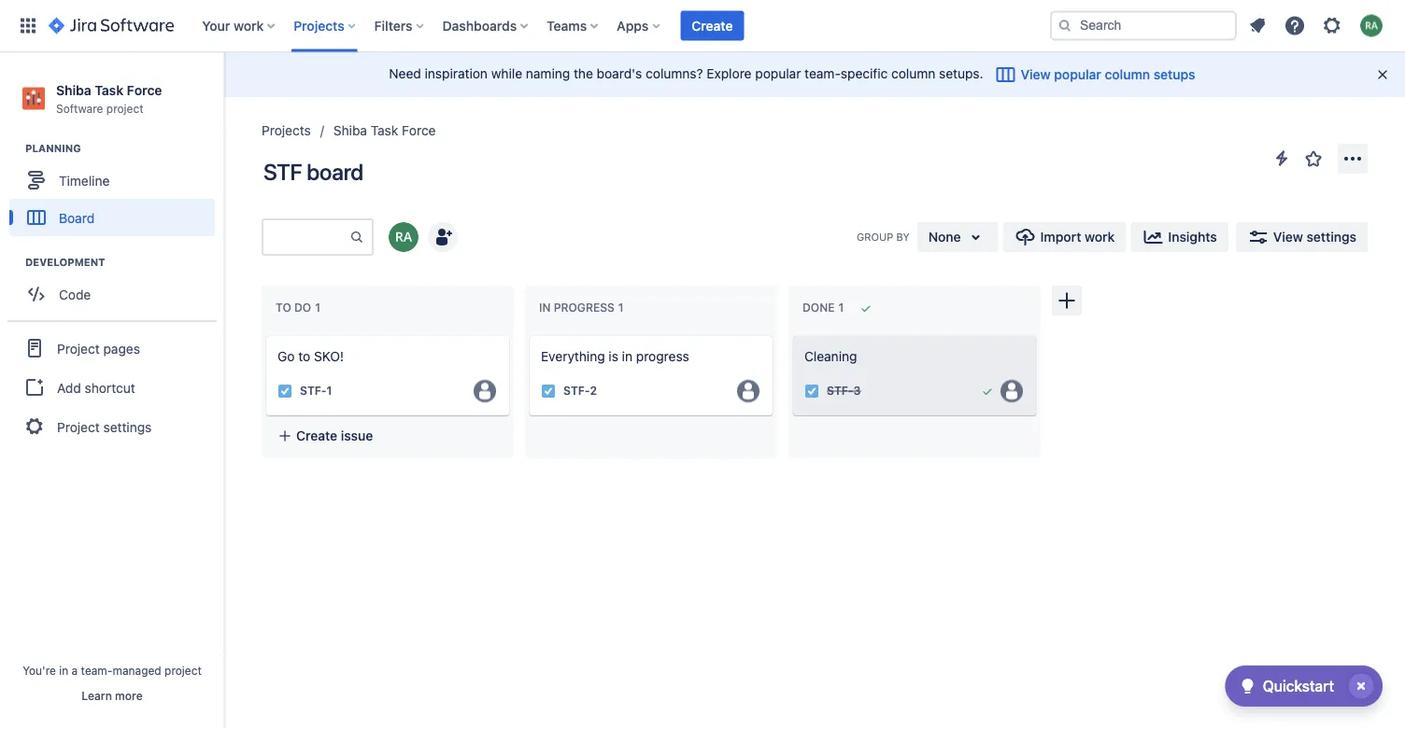 Task type: locate. For each thing, give the bounding box(es) containing it.
shiba up the board
[[333, 123, 367, 138]]

the
[[574, 66, 593, 81]]

1 horizontal spatial create issue button
[[793, 419, 1036, 453]]

0 horizontal spatial create issue button
[[266, 419, 509, 453]]

banner
[[0, 0, 1405, 52]]

create issue button for go to sko!
[[266, 419, 509, 453]]

create for go to sko!
[[296, 428, 337, 444]]

0 horizontal spatial issue
[[341, 428, 373, 444]]

view
[[1021, 67, 1051, 82], [1273, 229, 1303, 245]]

projects inside popup button
[[294, 18, 344, 33]]

while
[[491, 66, 522, 81]]

0 vertical spatial project
[[57, 341, 100, 356]]

0 vertical spatial project
[[106, 102, 144, 115]]

0 vertical spatial view
[[1021, 67, 1051, 82]]

1 horizontal spatial issue
[[868, 428, 900, 444]]

1 horizontal spatial column
[[1105, 67, 1150, 82]]

task image left stf-2 link
[[541, 384, 556, 399]]

task image left stf-1 link
[[277, 384, 292, 399]]

0 horizontal spatial create issue
[[296, 428, 373, 444]]

1 issue from the left
[[341, 428, 373, 444]]

0 vertical spatial work
[[234, 18, 264, 33]]

add people image
[[432, 226, 454, 249]]

cleaning
[[804, 349, 857, 364]]

1 horizontal spatial team-
[[805, 66, 841, 81]]

project up add
[[57, 341, 100, 356]]

settings down add shortcut button
[[103, 419, 152, 435]]

projects up stf
[[262, 123, 311, 138]]

create issue button for cleaning
[[793, 419, 1036, 453]]

work
[[234, 18, 264, 33], [1085, 229, 1115, 245]]

create issue image down in
[[519, 323, 541, 346]]

task
[[95, 82, 123, 98], [371, 123, 398, 138]]

2 horizontal spatial stf-
[[827, 385, 854, 398]]

1 horizontal spatial task image
[[541, 384, 556, 399]]

board's
[[597, 66, 642, 81]]

0 vertical spatial team-
[[805, 66, 841, 81]]

project right managed on the bottom left of page
[[164, 664, 202, 677]]

1 create issue button from the left
[[266, 419, 509, 453]]

project
[[57, 341, 100, 356], [57, 419, 100, 435]]

filters button
[[369, 11, 431, 41]]

task image
[[277, 384, 292, 399], [541, 384, 556, 399]]

settings
[[1307, 229, 1357, 245], [103, 419, 152, 435]]

view for view settings
[[1273, 229, 1303, 245]]

1 project from the top
[[57, 341, 100, 356]]

1 vertical spatial project
[[57, 419, 100, 435]]

pages
[[103, 341, 140, 356]]

create down 'stf-3' link at the right of the page
[[823, 428, 864, 444]]

1 vertical spatial work
[[1085, 229, 1115, 245]]

planning image
[[3, 138, 25, 160]]

dismiss image
[[1375, 67, 1390, 82]]

settings inside group
[[103, 419, 152, 435]]

shortcut
[[85, 380, 135, 396]]

settings down star stf board icon
[[1307, 229, 1357, 245]]

in
[[622, 349, 633, 364], [59, 664, 68, 677]]

0 horizontal spatial column
[[891, 66, 936, 81]]

view right setups.
[[1021, 67, 1051, 82]]

column inside button
[[1105, 67, 1150, 82]]

unassigned image
[[1001, 380, 1023, 403]]

1 horizontal spatial task
[[371, 123, 398, 138]]

banner containing your work
[[0, 0, 1405, 52]]

column
[[891, 66, 936, 81], [1105, 67, 1150, 82]]

2 task image from the left
[[541, 384, 556, 399]]

0 horizontal spatial view
[[1021, 67, 1051, 82]]

stf- down everything
[[563, 385, 590, 398]]

unassigned image
[[474, 380, 496, 403], [737, 380, 760, 403]]

insights button
[[1131, 222, 1228, 252]]

stf-2
[[563, 385, 597, 398]]

3 create issue image from the left
[[782, 323, 804, 346]]

jira software image
[[49, 14, 174, 37], [49, 14, 174, 37]]

0 horizontal spatial create
[[296, 428, 337, 444]]

1 vertical spatial settings
[[103, 419, 152, 435]]

shiba task force link
[[333, 120, 436, 142]]

dismiss quickstart image
[[1346, 672, 1376, 702]]

2 horizontal spatial create
[[823, 428, 864, 444]]

create down stf-1 link
[[296, 428, 337, 444]]

0 horizontal spatial team-
[[81, 664, 113, 677]]

2 create issue button from the left
[[793, 419, 1036, 453]]

issue
[[341, 428, 373, 444], [868, 428, 900, 444]]

create issue button down 3
[[793, 419, 1036, 453]]

0 vertical spatial settings
[[1307, 229, 1357, 245]]

sidebar navigation image
[[204, 75, 245, 112]]

projects for projects link
[[262, 123, 311, 138]]

2 project from the top
[[57, 419, 100, 435]]

work inside popup button
[[234, 18, 264, 33]]

1 create issue image from the left
[[255, 323, 277, 346]]

automations menu button icon image
[[1271, 147, 1293, 170]]

projects
[[294, 18, 344, 33], [262, 123, 311, 138]]

done image
[[980, 384, 995, 399]]

unassigned image for go to sko!
[[474, 380, 496, 403]]

popular down search icon
[[1054, 67, 1101, 82]]

dashboards button
[[437, 11, 536, 41]]

force
[[127, 82, 162, 98], [402, 123, 436, 138]]

in right is
[[622, 349, 633, 364]]

0 horizontal spatial task image
[[277, 384, 292, 399]]

1 horizontal spatial create
[[692, 18, 733, 33]]

create issue image
[[255, 323, 277, 346], [519, 323, 541, 346], [782, 323, 804, 346]]

shiba for shiba task force
[[333, 123, 367, 138]]

create for cleaning
[[823, 428, 864, 444]]

0 horizontal spatial force
[[127, 82, 162, 98]]

2 horizontal spatial create issue image
[[782, 323, 804, 346]]

create up explore
[[692, 18, 733, 33]]

0 horizontal spatial work
[[234, 18, 264, 33]]

issue for go to sko!
[[341, 428, 373, 444]]

stf- down go to sko!
[[300, 385, 327, 398]]

create inside "button"
[[692, 18, 733, 33]]

task for shiba task force
[[371, 123, 398, 138]]

project right software
[[106, 102, 144, 115]]

create issue down 1
[[296, 428, 373, 444]]

create issue image up go at the left of page
[[255, 323, 277, 346]]

create column image
[[1056, 290, 1078, 312]]

settings image
[[1321, 14, 1344, 37]]

project for project settings
[[57, 419, 100, 435]]

task down need
[[371, 123, 398, 138]]

sko!
[[314, 349, 344, 364]]

0 horizontal spatial task
[[95, 82, 123, 98]]

Search this board text field
[[263, 221, 349, 254]]

0 vertical spatial in
[[622, 349, 633, 364]]

projects button
[[288, 11, 363, 41]]

project inside shiba task force software project
[[106, 102, 144, 115]]

1 horizontal spatial unassigned image
[[737, 380, 760, 403]]

1 horizontal spatial create issue
[[823, 428, 900, 444]]

in left a
[[59, 664, 68, 677]]

2 stf- from the left
[[563, 385, 590, 398]]

import
[[1040, 229, 1081, 245]]

0 vertical spatial projects
[[294, 18, 344, 33]]

group containing project pages
[[7, 321, 217, 453]]

primary element
[[11, 0, 1050, 52]]

group by
[[857, 231, 910, 243]]

project
[[106, 102, 144, 115], [164, 664, 202, 677]]

popular
[[755, 66, 801, 81], [1054, 67, 1101, 82]]

1 create issue from the left
[[296, 428, 373, 444]]

create issue button down 1
[[266, 419, 509, 453]]

1 horizontal spatial popular
[[1054, 67, 1101, 82]]

0 horizontal spatial stf-
[[300, 385, 327, 398]]

1 vertical spatial projects
[[262, 123, 311, 138]]

1 unassigned image from the left
[[474, 380, 496, 403]]

timeline link
[[9, 162, 215, 199]]

your profile and settings image
[[1360, 14, 1383, 37]]

1 horizontal spatial settings
[[1307, 229, 1357, 245]]

1 horizontal spatial stf-
[[563, 385, 590, 398]]

apps
[[617, 18, 649, 33]]

your work
[[202, 18, 264, 33]]

more image
[[1342, 148, 1364, 170]]

stf
[[263, 159, 302, 185]]

help image
[[1284, 14, 1306, 37]]

you're
[[23, 664, 56, 677]]

3
[[854, 385, 861, 398]]

settings inside button
[[1307, 229, 1357, 245]]

2 create issue from the left
[[823, 428, 900, 444]]

teams button
[[541, 11, 606, 41]]

team-
[[805, 66, 841, 81], [81, 664, 113, 677]]

2 issue from the left
[[868, 428, 900, 444]]

development
[[25, 257, 105, 269]]

import work
[[1040, 229, 1115, 245]]

timeline
[[59, 173, 110, 188]]

task up software
[[95, 82, 123, 98]]

stf-
[[300, 385, 327, 398], [563, 385, 590, 398], [827, 385, 854, 398]]

shiba for shiba task force software project
[[56, 82, 91, 98]]

create issue down 3
[[823, 428, 900, 444]]

quickstart button
[[1226, 666, 1383, 707]]

in progress element
[[539, 301, 627, 315]]

done element
[[803, 301, 848, 315]]

more
[[115, 690, 143, 703]]

0 horizontal spatial settings
[[103, 419, 152, 435]]

create issue image down done
[[782, 323, 804, 346]]

columns?
[[646, 66, 703, 81]]

none button
[[917, 222, 998, 252]]

0 horizontal spatial create issue image
[[255, 323, 277, 346]]

project down add
[[57, 419, 100, 435]]

2 create issue image from the left
[[519, 323, 541, 346]]

teams
[[547, 18, 587, 33]]

learn
[[82, 690, 112, 703]]

1 stf- from the left
[[300, 385, 327, 398]]

1 vertical spatial shiba
[[333, 123, 367, 138]]

shiba up software
[[56, 82, 91, 98]]

2
[[590, 385, 597, 398]]

0 vertical spatial task
[[95, 82, 123, 98]]

0 horizontal spatial in
[[59, 664, 68, 677]]

column left setups.
[[891, 66, 936, 81]]

1 vertical spatial in
[[59, 664, 68, 677]]

do
[[294, 301, 311, 315]]

0 horizontal spatial shiba
[[56, 82, 91, 98]]

go
[[277, 349, 295, 364]]

dashboards
[[442, 18, 517, 33]]

0 horizontal spatial unassigned image
[[474, 380, 496, 403]]

in progress
[[539, 301, 615, 315]]

1 horizontal spatial force
[[402, 123, 436, 138]]

software
[[56, 102, 103, 115]]

0 vertical spatial force
[[127, 82, 162, 98]]

code
[[59, 287, 91, 302]]

1 vertical spatial view
[[1273, 229, 1303, 245]]

work right your
[[234, 18, 264, 33]]

issue for cleaning
[[868, 428, 900, 444]]

column left setups
[[1105, 67, 1150, 82]]

ruby anderson image
[[389, 222, 419, 252]]

force inside shiba task force software project
[[127, 82, 162, 98]]

stf- right task image
[[827, 385, 854, 398]]

view down automations menu button icon
[[1273, 229, 1303, 245]]

shiba
[[56, 82, 91, 98], [333, 123, 367, 138]]

1 vertical spatial force
[[402, 123, 436, 138]]

task inside shiba task force software project
[[95, 82, 123, 98]]

group
[[7, 321, 217, 453]]

1 horizontal spatial project
[[164, 664, 202, 677]]

project settings link
[[7, 407, 217, 448]]

1 horizontal spatial shiba
[[333, 123, 367, 138]]

0 vertical spatial shiba
[[56, 82, 91, 98]]

1 task image from the left
[[277, 384, 292, 399]]

projects for projects popup button
[[294, 18, 344, 33]]

need inspiration while naming the board's columns? explore popular team-specific column setups.
[[389, 66, 984, 81]]

progress
[[554, 301, 615, 315]]

work right import
[[1085, 229, 1115, 245]]

stf-1
[[300, 385, 332, 398]]

stf-3 link
[[827, 383, 861, 399]]

force for shiba task force
[[402, 123, 436, 138]]

check image
[[1237, 676, 1259, 698]]

task for shiba task force software project
[[95, 82, 123, 98]]

1 horizontal spatial create issue image
[[519, 323, 541, 346]]

1 horizontal spatial in
[[622, 349, 633, 364]]

1 horizontal spatial view
[[1273, 229, 1303, 245]]

project for project pages
[[57, 341, 100, 356]]

1 vertical spatial task
[[371, 123, 398, 138]]

2 unassigned image from the left
[[737, 380, 760, 403]]

settings for view settings
[[1307, 229, 1357, 245]]

shiba inside shiba task force software project
[[56, 82, 91, 98]]

1 horizontal spatial work
[[1085, 229, 1115, 245]]

everything is in progress
[[541, 349, 689, 364]]

projects left filters
[[294, 18, 344, 33]]

task image for go to sko!
[[277, 384, 292, 399]]

popular inside button
[[1054, 67, 1101, 82]]

force left sidebar navigation icon
[[127, 82, 162, 98]]

force down need
[[402, 123, 436, 138]]

0 horizontal spatial project
[[106, 102, 144, 115]]

everything
[[541, 349, 605, 364]]

popular right explore
[[755, 66, 801, 81]]

is
[[609, 349, 618, 364]]



Task type: vqa. For each thing, say whether or not it's contained in the screenshot.
pages in the top left of the page
yes



Task type: describe. For each thing, give the bounding box(es) containing it.
view for view popular column setups
[[1021, 67, 1051, 82]]

create issue for cleaning
[[823, 428, 900, 444]]

inspiration
[[425, 66, 488, 81]]

create issue image for go
[[255, 323, 277, 346]]

unassigned image for everything is in progress
[[737, 380, 760, 403]]

to
[[298, 349, 310, 364]]

project pages link
[[7, 328, 217, 369]]

managed
[[113, 664, 161, 677]]

add shortcut
[[57, 380, 135, 396]]

create button
[[681, 11, 744, 41]]

work for import work
[[1085, 229, 1115, 245]]

quickstart
[[1263, 678, 1334, 696]]

done image
[[980, 384, 995, 399]]

your work button
[[196, 11, 282, 41]]

naming
[[526, 66, 570, 81]]

view popular column setups button
[[984, 60, 1207, 90]]

create issue for go to sko!
[[296, 428, 373, 444]]

filters
[[374, 18, 413, 33]]

1
[[327, 385, 332, 398]]

planning group
[[9, 141, 223, 242]]

projects link
[[262, 120, 311, 142]]

need
[[389, 66, 421, 81]]

project settings
[[57, 419, 152, 435]]

insights
[[1168, 229, 1217, 245]]

project pages
[[57, 341, 140, 356]]

task image for everything is in progress
[[541, 384, 556, 399]]

board link
[[9, 199, 215, 237]]

go to sko!
[[277, 349, 344, 364]]

to
[[276, 301, 291, 315]]

insights image
[[1142, 226, 1165, 249]]

add
[[57, 380, 81, 396]]

shiba task force
[[333, 123, 436, 138]]

force for shiba task force software project
[[127, 82, 162, 98]]

import image
[[1014, 226, 1037, 249]]

add shortcut button
[[7, 369, 217, 407]]

work for your work
[[234, 18, 264, 33]]

view settings button
[[1236, 222, 1368, 252]]

create issue image for everything
[[519, 323, 541, 346]]

settings for project settings
[[103, 419, 152, 435]]

board
[[59, 210, 95, 225]]

development group
[[9, 255, 223, 319]]

development image
[[3, 252, 25, 274]]

explore
[[707, 66, 752, 81]]

apps button
[[611, 11, 667, 41]]

3 stf- from the left
[[827, 385, 854, 398]]

view settings
[[1273, 229, 1357, 245]]

done
[[803, 301, 835, 315]]

stf board
[[263, 159, 363, 185]]

stf- for is
[[563, 385, 590, 398]]

task image
[[804, 384, 819, 399]]

stf-1 link
[[300, 383, 332, 399]]

shiba task force software project
[[56, 82, 162, 115]]

learn more
[[82, 690, 143, 703]]

stf- for to
[[300, 385, 327, 398]]

progress
[[636, 349, 689, 364]]

setups.
[[939, 66, 984, 81]]

group
[[857, 231, 893, 243]]

code link
[[9, 276, 215, 313]]

stf-2 link
[[563, 383, 597, 399]]

1 vertical spatial project
[[164, 664, 202, 677]]

planning
[[25, 143, 81, 155]]

search image
[[1058, 18, 1073, 33]]

none
[[928, 229, 961, 245]]

star stf board image
[[1302, 148, 1325, 170]]

by
[[896, 231, 910, 243]]

learn more button
[[82, 689, 143, 704]]

view popular column setups
[[1021, 67, 1196, 82]]

1 vertical spatial team-
[[81, 664, 113, 677]]

import work link
[[1003, 222, 1126, 252]]

board
[[307, 159, 363, 185]]

you're in a team-managed project
[[23, 664, 202, 677]]

to do
[[276, 301, 311, 315]]

to do element
[[276, 301, 324, 315]]

in
[[539, 301, 551, 315]]

a
[[72, 664, 78, 677]]

setups
[[1154, 67, 1196, 82]]

your
[[202, 18, 230, 33]]

appswitcher icon image
[[17, 14, 39, 37]]

stf-3
[[827, 385, 861, 398]]

specific
[[841, 66, 888, 81]]

0 horizontal spatial popular
[[755, 66, 801, 81]]

Search field
[[1050, 11, 1237, 41]]

notifications image
[[1246, 14, 1269, 37]]



